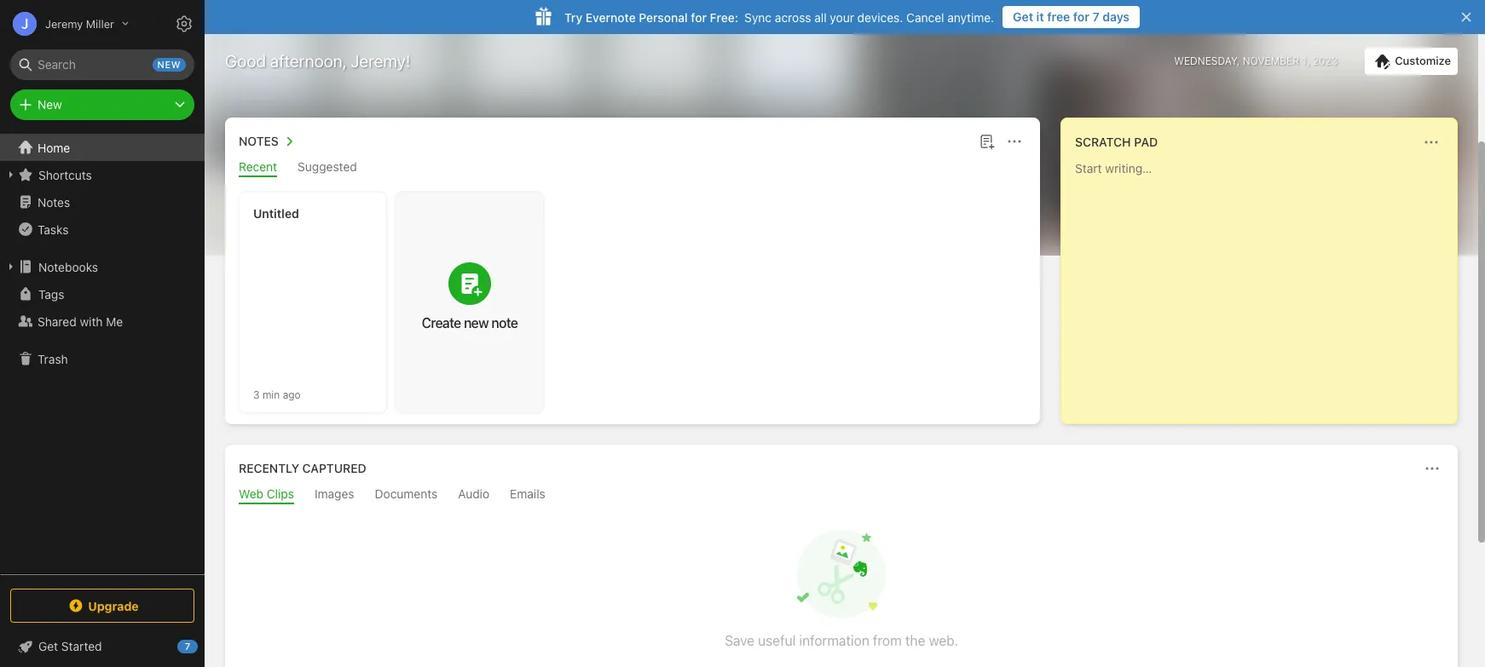 Task type: locate. For each thing, give the bounding box(es) containing it.
notes up recent on the top of page
[[239, 134, 279, 148]]

shortcuts button
[[0, 161, 204, 188]]

more actions image
[[1004, 131, 1025, 152], [1421, 132, 1442, 153]]

home link
[[0, 134, 205, 161]]

trash link
[[0, 345, 204, 373]]

More actions field
[[1003, 130, 1027, 153], [1420, 130, 1444, 154], [1421, 457, 1444, 481]]

7 left click to collapse image
[[185, 641, 190, 652]]

1 vertical spatial 7
[[185, 641, 190, 652]]

2 for from the left
[[691, 10, 707, 24]]

7 left days
[[1093, 9, 1100, 24]]

your
[[830, 10, 854, 24]]

get for get started
[[38, 639, 58, 654]]

scratch
[[1075, 135, 1131, 149]]

1 horizontal spatial new
[[464, 315, 489, 331]]

1 vertical spatial tab list
[[229, 487, 1455, 505]]

scratch pad
[[1075, 135, 1158, 149]]

ago
[[283, 388, 301, 401]]

create new note button
[[396, 193, 543, 413]]

with
[[80, 314, 103, 329]]

days
[[1103, 9, 1130, 24]]

get it free for 7 days
[[1013, 9, 1130, 24]]

1 horizontal spatial notes
[[239, 134, 279, 148]]

0 horizontal spatial notes
[[38, 195, 70, 209]]

jeremy!
[[351, 51, 411, 71]]

min
[[263, 388, 280, 401]]

new button
[[10, 90, 194, 120]]

0 horizontal spatial for
[[691, 10, 707, 24]]

create new note
[[422, 315, 518, 331]]

trash
[[38, 352, 68, 366]]

0 vertical spatial 7
[[1093, 9, 1100, 24]]

afternoon,
[[270, 51, 347, 71]]

for inside button
[[1073, 9, 1090, 24]]

save useful information from the web.
[[725, 634, 958, 649]]

new left 'note' on the left
[[464, 315, 489, 331]]

3
[[253, 388, 260, 401]]

customize button
[[1365, 48, 1458, 75]]

tags button
[[0, 281, 204, 308]]

images tab
[[315, 487, 354, 505]]

Search text field
[[22, 49, 182, 80]]

web
[[239, 487, 263, 501]]

tab list containing web clips
[[229, 487, 1455, 505]]

emails tab
[[510, 487, 546, 505]]

tab list for notes
[[229, 159, 1037, 177]]

new
[[157, 59, 181, 70], [464, 315, 489, 331]]

Help and Learning task checklist field
[[0, 634, 205, 661]]

good
[[225, 51, 266, 71]]

1 horizontal spatial get
[[1013, 9, 1033, 24]]

settings image
[[174, 14, 194, 34]]

1 horizontal spatial 7
[[1093, 9, 1100, 24]]

notebooks link
[[0, 253, 204, 281]]

get inside get it free for 7 days button
[[1013, 9, 1033, 24]]

recent tab panel
[[225, 177, 1040, 425]]

0 horizontal spatial 7
[[185, 641, 190, 652]]

1 vertical spatial get
[[38, 639, 58, 654]]

new search field
[[22, 49, 186, 80]]

0 horizontal spatial new
[[157, 59, 181, 70]]

tree
[[0, 134, 205, 574]]

get inside help and learning task checklist field
[[38, 639, 58, 654]]

1 horizontal spatial for
[[1073, 9, 1090, 24]]

get left "it"
[[1013, 9, 1033, 24]]

clips
[[267, 487, 294, 501]]

customize
[[1395, 54, 1451, 67]]

1 tab list from the top
[[229, 159, 1037, 177]]

1 horizontal spatial more actions image
[[1421, 132, 1442, 153]]

tab list containing recent
[[229, 159, 1037, 177]]

shared
[[38, 314, 76, 329]]

wednesday, november 1, 2023
[[1174, 55, 1338, 67]]

1 vertical spatial new
[[464, 315, 489, 331]]

0 vertical spatial tab list
[[229, 159, 1037, 177]]

me
[[106, 314, 123, 329]]

get left started
[[38, 639, 58, 654]]

information
[[799, 634, 870, 649]]

for right free
[[1073, 9, 1090, 24]]

2 tab list from the top
[[229, 487, 1455, 505]]

for
[[1073, 9, 1090, 24], [691, 10, 707, 24]]

new down settings 'image'
[[157, 59, 181, 70]]

tab list for recently captured
[[229, 487, 1455, 505]]

for left free:
[[691, 10, 707, 24]]

7
[[1093, 9, 1100, 24], [185, 641, 190, 652]]

try evernote personal for free: sync across all your devices. cancel anytime.
[[564, 10, 994, 24]]

recently captured
[[239, 461, 366, 476]]

get
[[1013, 9, 1033, 24], [38, 639, 58, 654]]

all
[[814, 10, 827, 24]]

for for free:
[[691, 10, 707, 24]]

notes
[[239, 134, 279, 148], [38, 195, 70, 209]]

2023
[[1313, 55, 1338, 67]]

documents tab
[[375, 487, 438, 505]]

recent tab
[[239, 159, 277, 177]]

home
[[38, 140, 70, 155]]

0 vertical spatial notes
[[239, 134, 279, 148]]

1 for from the left
[[1073, 9, 1090, 24]]

november
[[1243, 55, 1300, 67]]

sync
[[745, 10, 772, 24]]

tab list
[[229, 159, 1037, 177], [229, 487, 1455, 505]]

0 horizontal spatial get
[[38, 639, 58, 654]]

personal
[[639, 10, 688, 24]]

free:
[[710, 10, 739, 24]]

untitled
[[253, 206, 299, 221]]

notes up tasks
[[38, 195, 70, 209]]

0 vertical spatial new
[[157, 59, 181, 70]]

shared with me
[[38, 314, 123, 329]]

0 vertical spatial get
[[1013, 9, 1033, 24]]

web clips
[[239, 487, 294, 501]]

miller
[[86, 17, 114, 30]]

1 vertical spatial notes
[[38, 195, 70, 209]]

free
[[1047, 9, 1070, 24]]

devices.
[[857, 10, 903, 24]]

note
[[492, 315, 518, 331]]

jeremy
[[45, 17, 83, 30]]

across
[[775, 10, 811, 24]]



Task type: describe. For each thing, give the bounding box(es) containing it.
notebooks
[[38, 260, 98, 274]]

audio
[[458, 487, 490, 501]]

web clips tab panel
[[225, 505, 1458, 668]]

notes inside button
[[239, 134, 279, 148]]

get for get it free for 7 days
[[1013, 9, 1033, 24]]

the
[[905, 634, 925, 649]]

Start writing… text field
[[1075, 161, 1456, 410]]

web clips tab
[[239, 487, 294, 505]]

more actions image
[[1422, 459, 1443, 479]]

shortcuts
[[38, 168, 92, 182]]

cancel
[[906, 10, 944, 24]]

notes button
[[235, 131, 299, 152]]

more actions field for recently captured
[[1421, 457, 1444, 481]]

more actions image inside field
[[1421, 132, 1442, 153]]

7 inside help and learning task checklist field
[[185, 641, 190, 652]]

wednesday,
[[1174, 55, 1240, 67]]

save
[[725, 634, 755, 649]]

new
[[38, 97, 62, 112]]

7 inside button
[[1093, 9, 1100, 24]]

Account field
[[0, 7, 129, 41]]

captured
[[302, 461, 366, 476]]

3 min ago
[[253, 388, 301, 401]]

images
[[315, 487, 354, 501]]

get it free for 7 days button
[[1003, 6, 1140, 28]]

documents
[[375, 487, 438, 501]]

scratch pad button
[[1072, 132, 1158, 153]]

tasks button
[[0, 216, 204, 243]]

tasks
[[38, 222, 69, 237]]

recent
[[239, 159, 277, 174]]

evernote
[[586, 10, 636, 24]]

recently captured button
[[235, 459, 366, 479]]

jeremy miller
[[45, 17, 114, 30]]

new inside button
[[464, 315, 489, 331]]

shared with me link
[[0, 308, 204, 335]]

notes link
[[0, 188, 204, 216]]

get started
[[38, 639, 102, 654]]

notes inside tree
[[38, 195, 70, 209]]

useful
[[758, 634, 796, 649]]

good afternoon, jeremy!
[[225, 51, 411, 71]]

pad
[[1134, 135, 1158, 149]]

it
[[1037, 9, 1044, 24]]

try
[[564, 10, 583, 24]]

web.
[[929, 634, 958, 649]]

1,
[[1302, 55, 1310, 67]]

suggested tab
[[298, 159, 357, 177]]

upgrade button
[[10, 589, 194, 623]]

0 horizontal spatial more actions image
[[1004, 131, 1025, 152]]

for for 7
[[1073, 9, 1090, 24]]

started
[[61, 639, 102, 654]]

more actions field for scratch pad
[[1420, 130, 1444, 154]]

recently
[[239, 461, 299, 476]]

emails
[[510, 487, 546, 501]]

expand notebooks image
[[4, 260, 18, 274]]

audio tab
[[458, 487, 490, 505]]

tree containing home
[[0, 134, 205, 574]]

upgrade
[[88, 599, 139, 613]]

suggested
[[298, 159, 357, 174]]

click to collapse image
[[198, 636, 211, 657]]

anytime.
[[948, 10, 994, 24]]

from
[[873, 634, 902, 649]]

tags
[[38, 287, 64, 301]]

create
[[422, 315, 461, 331]]

new inside search box
[[157, 59, 181, 70]]



Task type: vqa. For each thing, say whether or not it's contained in the screenshot.
13,
no



